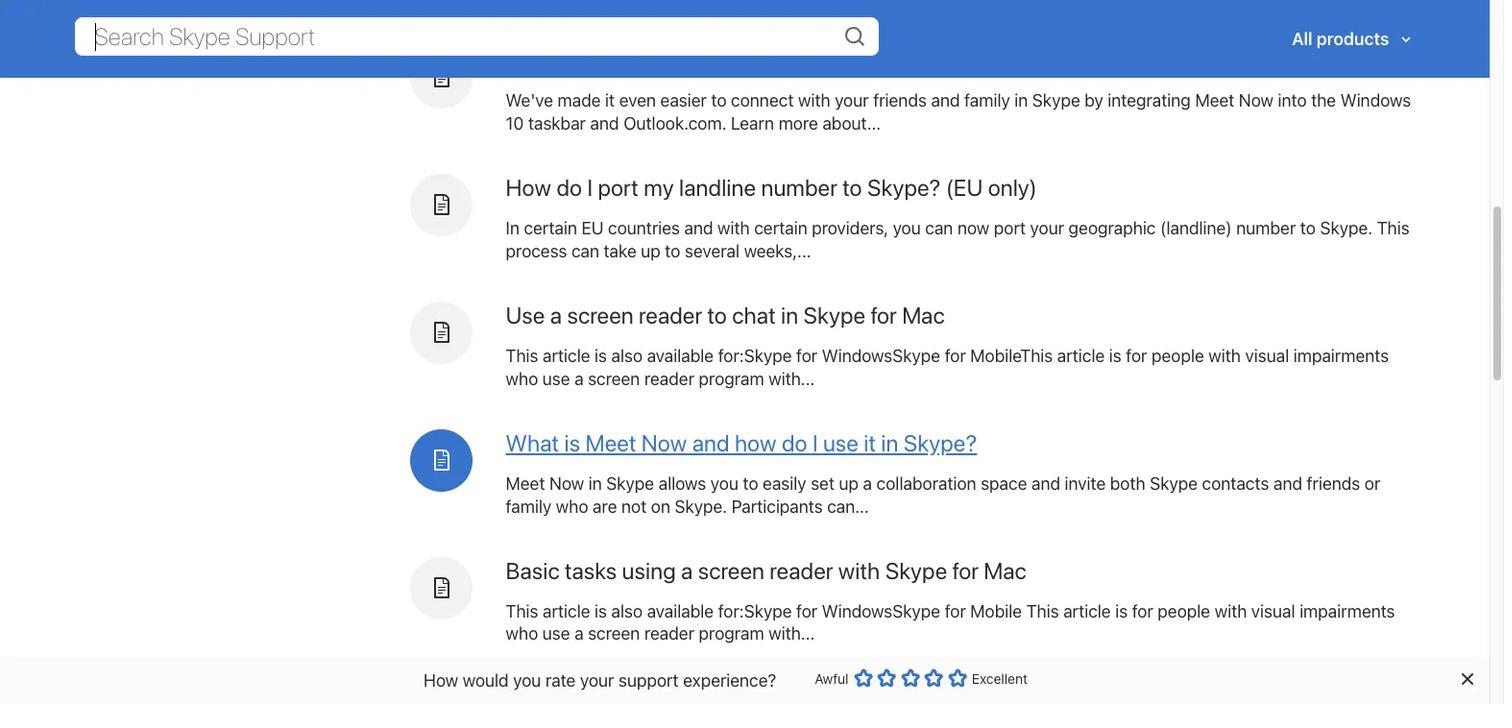 Task type: vqa. For each thing, say whether or not it's contained in the screenshot.
third Surface from the top
no



Task type: describe. For each thing, give the bounding box(es) containing it.
skype's
[[639, 46, 718, 73]]

your inside we've made it even easier to connect with your friends and family in skype by integrating meet now into the windows 10 taskbar and outlook.com. learn more about...
[[835, 90, 869, 111]]

visual inside this article is also available for:skype for windowsskype for mobilethis article is for people with visual impairments who use a screen reader program with...
[[1246, 346, 1290, 366]]

now up allows
[[642, 429, 687, 456]]

are
[[593, 496, 617, 517]]

1 vertical spatial my
[[644, 174, 674, 201]]

countries
[[608, 218, 680, 238]]

people inside this article is also available for:skype for windowsskype for mobilethis article is for people with visual impairments who use a screen reader program with...
[[1152, 346, 1205, 366]]

and left the how
[[693, 429, 730, 456]]

or inside 'meet now in skype allows you to easily set up a collaboration space and invite both skype contacts and friends or family who are not on skype. participants can...'
[[1365, 473, 1381, 494]]

both
[[1111, 473, 1146, 494]]

2 vertical spatial do
[[782, 429, 808, 456]]

set
[[811, 473, 835, 494]]

skype. inside in certain eu countries and with certain providers, you can now port your geographic (landline) number to skype. this process can take up to several weeks,...
[[1321, 218, 1373, 238]]

skype right both on the right of the page
[[1151, 473, 1198, 494]]

for:skype for reader
[[719, 601, 792, 621]]

0 horizontal spatial windows
[[916, 46, 1009, 73]]

several
[[685, 241, 740, 261]]

we've
[[506, 90, 554, 111]]

1 vertical spatial skype?
[[904, 429, 978, 456]]

use inside this article is also available for:skype for windowsskype for mobilethis article is for people with visual impairments who use a screen reader program with...
[[543, 369, 570, 389]]

rate
[[546, 670, 576, 691]]

available for reader
[[647, 346, 714, 366]]

1 vertical spatial can
[[572, 241, 600, 261]]

who inside this article is also available for:skype for windowsskype for mobile this article is for people with visual impairments who use a screen reader program with...
[[506, 624, 538, 644]]

with... inside this article is also available for:skype for windowsskype for mobilethis article is for people with visual impairments who use a screen reader program with...
[[769, 369, 815, 389]]

integrating
[[1108, 90, 1192, 111]]

by
[[1085, 90, 1104, 111]]

i for use
[[588, 46, 593, 73]]

landline
[[679, 174, 756, 201]]

chat
[[732, 302, 776, 328]]

weeks,...
[[744, 241, 812, 261]]

Search Skype Support text field
[[75, 17, 879, 56]]

2 vertical spatial your
[[580, 670, 614, 691]]

how
[[735, 429, 777, 456]]

experience?
[[683, 670, 777, 691]]

what
[[506, 429, 559, 456]]

how would you rate your support experience?
[[424, 670, 777, 691]]

family inside we've made it even easier to connect with your friends and family in skype by integrating meet now into the windows 10 taskbar and outlook.com. learn more about...
[[965, 90, 1011, 111]]

skype up this article is also available for:skype for windowsskype for mobile this article is for people with visual impairments who use a screen reader program with...
[[886, 557, 948, 584]]

even
[[620, 90, 656, 111]]

skype inside we've made it even easier to connect with your friends and family in skype by integrating meet now into the windows 10 taskbar and outlook.com. learn more about...
[[1033, 90, 1081, 111]]

3 option from the left
[[901, 669, 920, 688]]

10 inside we've made it even easier to connect with your friends and family in skype by integrating meet now into the windows 10 taskbar and outlook.com. learn more about...
[[506, 113, 524, 134]]

article right mobilethis
[[1058, 346, 1105, 366]]

people inside this article is also available for:skype for windowsskype for mobile this article is for people with visual impairments who use a screen reader program with...
[[1158, 601, 1211, 621]]

and left invite
[[1032, 473, 1061, 494]]

and inside in certain eu countries and with certain providers, you can now port your geographic (landline) number to skype. this process can take up to several weeks,...
[[685, 218, 714, 238]]

use up even
[[598, 46, 634, 73]]

meet now in skype allows you to easily set up a collaboration space and invite both skype contacts and friends or family who are not on skype. participants can...
[[506, 473, 1381, 517]]

use
[[506, 302, 545, 328]]

meet up are
[[586, 429, 637, 456]]

how for how would you rate your support experience?
[[424, 670, 459, 691]]

in inside we've made it even easier to connect with your friends and family in skype by integrating meet now into the windows 10 taskbar and outlook.com. learn more about...
[[1015, 90, 1029, 111]]

basic tasks using a screen reader with skype for mac link
[[506, 557, 1027, 584]]

reader down several
[[639, 302, 703, 328]]

(eu
[[946, 174, 983, 201]]

collaboration
[[877, 473, 977, 494]]

article right the 'mobile'
[[1064, 601, 1112, 621]]

mobile
[[971, 601, 1023, 621]]

excellent
[[972, 671, 1028, 687]]

outlook.com.
[[624, 113, 727, 134]]

use inside this article is also available for:skype for windowsskype for mobile this article is for people with visual impairments who use a screen reader program with...
[[543, 624, 570, 644]]

what is meet now and how do i use it in skype?
[[506, 429, 978, 456]]

how would you rate your support experience? list box
[[854, 665, 968, 699]]

to inside 'meet now in skype allows you to easily set up a collaboration space and invite both skype contacts and friends or family who are not on skype. participants can...'
[[743, 473, 759, 494]]

windowsskype for with
[[822, 601, 941, 621]]

friends inside we've made it even easier to connect with your friends and family in skype by integrating meet now into the windows 10 taskbar and outlook.com. learn more about...
[[874, 90, 927, 111]]

screen inside this article is also available for:skype for windowsskype for mobile this article is for people with visual impairments who use a screen reader program with...
[[588, 624, 640, 644]]

only)
[[989, 174, 1038, 201]]

now
[[958, 218, 990, 238]]

participants
[[732, 496, 823, 517]]

and down how do i use skype's meet now from my windows 10 taskbar or outlook.com? link
[[932, 90, 961, 111]]

now inside we've made it even easier to connect with your friends and family in skype by integrating meet now into the windows 10 taskbar and outlook.com. learn more about...
[[1240, 90, 1274, 111]]

easier
[[661, 90, 707, 111]]

1 certain from the left
[[524, 218, 577, 238]]

use a screen reader to chat in skype for mac link
[[506, 302, 945, 328]]

can...
[[828, 496, 869, 517]]

article down use
[[543, 346, 591, 366]]

in
[[506, 218, 520, 238]]

tasks
[[565, 557, 617, 584]]

reader down participants
[[770, 557, 834, 584]]

mobilethis
[[971, 346, 1054, 366]]

invite
[[1065, 473, 1106, 494]]

in certain eu countries and with certain providers, you can now port your geographic (landline) number to skype. this process can take up to several weeks,...
[[506, 218, 1410, 261]]

you inside in certain eu countries and with certain providers, you can now port your geographic (landline) number to skype. this process can take up to several weeks,...
[[893, 218, 921, 238]]

skype up not
[[607, 473, 655, 494]]

space
[[981, 473, 1028, 494]]

support
[[619, 670, 679, 691]]

with inside this article is also available for:skype for windowsskype for mobilethis article is for people with visual impairments who use a screen reader program with...
[[1209, 346, 1242, 366]]

do for port
[[557, 174, 582, 201]]

who inside 'meet now in skype allows you to easily set up a collaboration space and invite both skype contacts and friends or family who are not on skype. participants can...'
[[556, 496, 589, 517]]

allows
[[659, 473, 707, 494]]

5 option from the left
[[948, 669, 968, 688]]

everything
[[75, 10, 153, 31]]

skype. inside 'meet now in skype allows you to easily set up a collaboration space and invite both skype contacts and friends or family who are not on skype. participants can...'
[[675, 496, 728, 517]]

program inside this article is also available for:skype for windowsskype for mobilethis article is for people with visual impairments who use a screen reader program with...
[[699, 369, 765, 389]]

reader inside this article is also available for:skype for windowsskype for mobilethis article is for people with visual impairments who use a screen reader program with...
[[645, 369, 695, 389]]

into
[[1279, 90, 1308, 111]]

using
[[622, 557, 676, 584]]

0 vertical spatial skype?
[[868, 174, 941, 201]]

1 vertical spatial it
[[864, 429, 876, 456]]

also for using
[[612, 601, 643, 621]]

with... inside this article is also available for:skype for windowsskype for mobile this article is for people with visual impairments who use a screen reader program with...
[[769, 624, 815, 644]]

connect
[[731, 90, 794, 111]]

0 horizontal spatial you
[[513, 670, 541, 691]]

this article is also available for:skype for windowsskype for mobile this article is for people with visual impairments who use a screen reader program with...
[[506, 601, 1396, 644]]

how do i port my landline number to skype? (eu only)
[[506, 174, 1038, 201]]

in inside 'meet now in skype allows you to easily set up a collaboration space and invite both skype contacts and friends or family who are not on skype. participants can...'
[[589, 473, 602, 494]]

0 vertical spatial or
[[1122, 46, 1143, 73]]

use up the 'set' at the bottom right of page
[[823, 429, 859, 456]]

the
[[1312, 90, 1337, 111]]

and down made
[[591, 113, 619, 134]]

how do i use skype's meet now from my windows 10 taskbar or outlook.com?
[[506, 46, 1286, 73]]



Task type: locate. For each thing, give the bounding box(es) containing it.
meet inside 'meet now in skype allows you to easily set up a collaboration space and invite both skype contacts and friends or family who are not on skype. participants can...'
[[506, 473, 545, 494]]

providers,
[[812, 218, 889, 238]]

0 vertical spatial i
[[588, 46, 593, 73]]

you
[[893, 218, 921, 238], [711, 473, 739, 494], [513, 670, 541, 691]]

friends inside 'meet now in skype allows you to easily set up a collaboration space and invite both skype contacts and friends or family who are not on skype. participants can...'
[[1308, 473, 1361, 494]]

taskbar down made
[[528, 113, 586, 134]]

0 horizontal spatial mac
[[903, 302, 945, 328]]

0 vertical spatial you
[[893, 218, 921, 238]]

is
[[595, 346, 607, 366], [1110, 346, 1122, 366], [565, 429, 581, 456], [595, 601, 607, 621], [1116, 601, 1128, 621]]

reader
[[639, 302, 703, 328], [645, 369, 695, 389], [770, 557, 834, 584], [645, 624, 695, 644]]

1 vertical spatial friends
[[1308, 473, 1361, 494]]

you right allows
[[711, 473, 739, 494]]

windowsskype inside this article is also available for:skype for windowsskype for mobilethis article is for people with visual impairments who use a screen reader program with...
[[822, 346, 941, 366]]

how
[[506, 46, 552, 73], [506, 174, 552, 201], [424, 670, 459, 691]]

program inside this article is also available for:skype for windowsskype for mobile this article is for people with visual impairments who use a screen reader program with...
[[699, 624, 765, 644]]

it
[[606, 90, 615, 111], [864, 429, 876, 456]]

with inside we've made it even easier to connect with your friends and family in skype by integrating meet now into the windows 10 taskbar and outlook.com. learn more about...
[[799, 90, 831, 111]]

who left are
[[556, 496, 589, 517]]

geographic
[[1069, 218, 1157, 238]]

1 vertical spatial family
[[506, 496, 552, 517]]

1 program from the top
[[699, 369, 765, 389]]

1 vertical spatial people
[[1158, 601, 1211, 621]]

reader inside this article is also available for:skype for windowsskype for mobile this article is for people with visual impairments who use a screen reader program with...
[[645, 624, 695, 644]]

taskbar up by
[[1043, 46, 1117, 73]]

up up can...
[[839, 473, 859, 494]]

0 vertical spatial mac
[[903, 302, 945, 328]]

also
[[612, 346, 643, 366], [612, 601, 643, 621]]

0 vertical spatial port
[[598, 174, 639, 201]]

your
[[835, 90, 869, 111], [1031, 218, 1065, 238], [580, 670, 614, 691]]

skype
[[1033, 90, 1081, 111], [804, 302, 866, 328], [607, 473, 655, 494], [1151, 473, 1198, 494], [886, 557, 948, 584]]

impairments inside this article is also available for:skype for windowsskype for mobilethis article is for people with visual impairments who use a screen reader program with...
[[1294, 346, 1390, 366]]

i up eu
[[588, 174, 593, 201]]

how for how do i port my landline number to skype? (eu only)
[[506, 174, 552, 201]]

a inside this article is also available for:skype for windowsskype for mobilethis article is for people with visual impairments who use a screen reader program with...
[[575, 369, 584, 389]]

now inside 'meet now in skype allows you to easily set up a collaboration space and invite both skype contacts and friends or family who are not on skype. participants can...'
[[550, 473, 584, 494]]

mac for use a screen reader to chat in skype for mac
[[903, 302, 945, 328]]

family down the what
[[506, 496, 552, 517]]

people
[[1152, 346, 1205, 366], [1158, 601, 1211, 621]]

2 horizontal spatial your
[[1031, 218, 1065, 238]]

program down use a screen reader to chat in skype for mac link
[[699, 369, 765, 389]]

for:skype inside this article is also available for:skype for windowsskype for mobile this article is for people with visual impairments who use a screen reader program with...
[[719, 601, 792, 621]]

do
[[557, 46, 582, 73], [557, 174, 582, 201], [782, 429, 808, 456]]

1 vertical spatial i
[[588, 174, 593, 201]]

who inside this article is also available for:skype for windowsskype for mobilethis article is for people with visual impairments who use a screen reader program with...
[[506, 369, 538, 389]]

to
[[712, 90, 727, 111], [843, 174, 863, 201], [1301, 218, 1316, 238], [665, 241, 681, 261], [708, 302, 727, 328], [743, 473, 759, 494]]

0 vertical spatial 10
[[1014, 46, 1038, 73]]

with
[[799, 90, 831, 111], [718, 218, 750, 238], [1209, 346, 1242, 366], [839, 557, 881, 584], [1215, 601, 1248, 621]]

a inside this article is also available for:skype for windowsskype for mobile this article is for people with visual impairments who use a screen reader program with...
[[575, 624, 584, 644]]

in up are
[[589, 473, 602, 494]]

2 for:skype from the top
[[719, 601, 792, 621]]

everything else
[[75, 10, 188, 31]]

in left by
[[1015, 90, 1029, 111]]

2 program from the top
[[699, 624, 765, 644]]

your inside in certain eu countries and with certain providers, you can now port your geographic (landline) number to skype. this process can take up to several weeks,...
[[1031, 218, 1065, 238]]

do up made
[[557, 46, 582, 73]]

0 horizontal spatial my
[[644, 174, 674, 201]]

0 horizontal spatial number
[[762, 174, 838, 201]]

family up (eu
[[965, 90, 1011, 111]]

1 vertical spatial visual
[[1252, 601, 1296, 621]]

1 vertical spatial your
[[1031, 218, 1065, 238]]

2 also from the top
[[612, 601, 643, 621]]

1 horizontal spatial family
[[965, 90, 1011, 111]]

use up the what
[[543, 369, 570, 389]]

0 vertical spatial who
[[506, 369, 538, 389]]

0 vertical spatial windows
[[916, 46, 1009, 73]]

skype.
[[1321, 218, 1373, 238], [675, 496, 728, 517]]

0 horizontal spatial or
[[1122, 46, 1143, 73]]

1 horizontal spatial number
[[1237, 218, 1297, 238]]

0 vertical spatial family
[[965, 90, 1011, 111]]

1 vertical spatial you
[[711, 473, 739, 494]]

my up countries
[[644, 174, 674, 201]]

1 vertical spatial windows
[[1341, 90, 1412, 111]]

0 vertical spatial for:skype
[[719, 346, 792, 366]]

not
[[622, 496, 647, 517]]

number inside in certain eu countries and with certain providers, you can now port your geographic (landline) number to skype. this process can take up to several weeks,...
[[1237, 218, 1297, 238]]

who down use
[[506, 369, 538, 389]]

(landline)
[[1161, 218, 1233, 238]]

windowsskype inside this article is also available for:skype for windowsskype for mobile this article is for people with visual impairments who use a screen reader program with...
[[822, 601, 941, 621]]

0 horizontal spatial can
[[572, 241, 600, 261]]

1 vertical spatial program
[[699, 624, 765, 644]]

mac up this article is also available for:skype for windowsskype for mobilethis article is for people with visual impairments who use a screen reader program with...
[[903, 302, 945, 328]]

this article is also available for:skype for windowsskype for mobilethis article is for people with visual impairments who use a screen reader program with...
[[506, 346, 1390, 389]]

now down the what
[[550, 473, 584, 494]]

visual
[[1246, 346, 1290, 366], [1252, 601, 1296, 621]]

this inside this article is also available for:skype for windowsskype for mobilethis article is for people with visual impairments who use a screen reader program with...
[[506, 346, 539, 366]]

your down only)
[[1031, 218, 1065, 238]]

do up eu
[[557, 174, 582, 201]]

10 up we've made it even easier to connect with your friends and family in skype by integrating meet now into the windows 10 taskbar and outlook.com. learn more about... at the top of the page
[[1014, 46, 1038, 73]]

0 vertical spatial visual
[[1246, 346, 1290, 366]]

who
[[506, 369, 538, 389], [556, 496, 589, 517], [506, 624, 538, 644]]

0 vertical spatial skype.
[[1321, 218, 1373, 238]]

0 vertical spatial taskbar
[[1043, 46, 1117, 73]]

1 horizontal spatial you
[[711, 473, 739, 494]]

also for screen
[[612, 346, 643, 366]]

skype? up collaboration
[[904, 429, 978, 456]]

with inside in certain eu countries and with certain providers, you can now port your geographic (landline) number to skype. this process can take up to several weeks,...
[[718, 218, 750, 238]]

would
[[463, 670, 509, 691]]

also inside this article is also available for:skype for windowsskype for mobilethis article is for people with visual impairments who use a screen reader program with...
[[612, 346, 643, 366]]

2 with... from the top
[[769, 624, 815, 644]]

available down the "use a screen reader to chat in skype for mac"
[[647, 346, 714, 366]]

taskbar
[[1043, 46, 1117, 73], [528, 113, 586, 134]]

0 vertical spatial windowsskype
[[822, 346, 941, 366]]

this inside in certain eu countries and with certain providers, you can now port your geographic (landline) number to skype. this process can take up to several weeks,...
[[1378, 218, 1410, 238]]

with inside this article is also available for:skype for windowsskype for mobile this article is for people with visual impairments who use a screen reader program with...
[[1215, 601, 1248, 621]]

you right providers,
[[893, 218, 921, 238]]

up
[[641, 241, 661, 261], [839, 473, 859, 494]]

1 vertical spatial with...
[[769, 624, 815, 644]]

1 horizontal spatial port
[[994, 218, 1026, 238]]

article
[[543, 346, 591, 366], [1058, 346, 1105, 366], [543, 601, 591, 621], [1064, 601, 1112, 621]]

0 horizontal spatial 10
[[506, 113, 524, 134]]

1 for:skype from the top
[[719, 346, 792, 366]]

outlook.com?
[[1148, 46, 1286, 73]]

this
[[1378, 218, 1410, 238], [506, 346, 539, 366], [506, 601, 539, 621], [1027, 601, 1060, 621]]

it left even
[[606, 90, 615, 111]]

0 vertical spatial also
[[612, 346, 643, 366]]

1 horizontal spatial taskbar
[[1043, 46, 1117, 73]]

in up collaboration
[[882, 429, 899, 456]]

number down more
[[762, 174, 838, 201]]

who up would at the bottom
[[506, 624, 538, 644]]

what is meet now and how do i use it in skype? link
[[506, 429, 978, 456]]

family inside 'meet now in skype allows you to easily set up a collaboration space and invite both skype contacts and friends or family who are not on skype. participants can...'
[[506, 496, 552, 517]]

1 horizontal spatial certain
[[755, 218, 808, 238]]

screen inside this article is also available for:skype for windowsskype for mobilethis article is for people with visual impairments who use a screen reader program with...
[[588, 369, 640, 389]]

can left now
[[926, 218, 954, 238]]

1 horizontal spatial skype.
[[1321, 218, 1373, 238]]

port inside in certain eu countries and with certain providers, you can now port your geographic (landline) number to skype. this process can take up to several weeks,...
[[994, 218, 1026, 238]]

process
[[506, 241, 567, 261]]

1 vertical spatial port
[[994, 218, 1026, 238]]

a inside 'meet now in skype allows you to easily set up a collaboration space and invite both skype contacts and friends or family who are not on skype. participants can...'
[[864, 473, 873, 494]]

with...
[[769, 369, 815, 389], [769, 624, 815, 644]]

0 vertical spatial number
[[762, 174, 838, 201]]

1 horizontal spatial up
[[839, 473, 859, 494]]

article down tasks
[[543, 601, 591, 621]]

1 horizontal spatial windows
[[1341, 90, 1412, 111]]

0 vertical spatial friends
[[874, 90, 927, 111]]

in right chat at the top of the page
[[781, 302, 799, 328]]

1 horizontal spatial 10
[[1014, 46, 1038, 73]]

0 vertical spatial up
[[641, 241, 661, 261]]

2 available from the top
[[647, 601, 714, 621]]

how up in
[[506, 174, 552, 201]]

up inside 'meet now in skype allows you to easily set up a collaboration space and invite both skype contacts and friends or family who are not on skype. participants can...'
[[839, 473, 859, 494]]

program up experience?
[[699, 624, 765, 644]]

1 horizontal spatial can
[[926, 218, 954, 238]]

else
[[157, 10, 188, 31]]

eu
[[582, 218, 604, 238]]

we've made it even easier to connect with your friends and family in skype by integrating meet now into the windows 10 taskbar and outlook.com. learn more about...
[[506, 90, 1412, 134]]

1 horizontal spatial my
[[881, 46, 911, 73]]

your right rate
[[580, 670, 614, 691]]

2 certain from the left
[[755, 218, 808, 238]]

dismiss the survey image
[[1460, 672, 1475, 687]]

skype right chat at the top of the page
[[804, 302, 866, 328]]

and up several
[[685, 218, 714, 238]]

do for use
[[557, 46, 582, 73]]

awful
[[815, 671, 849, 687]]

1 vertical spatial how
[[506, 174, 552, 201]]

basic tasks using a screen reader with skype for mac
[[506, 557, 1027, 584]]

made
[[558, 90, 601, 111]]

meet up connect
[[723, 46, 774, 73]]

use up rate
[[543, 624, 570, 644]]

for:skype down basic tasks using a screen reader with skype for mac
[[719, 601, 792, 621]]

now left "into"
[[1240, 90, 1274, 111]]

impairments inside this article is also available for:skype for windowsskype for mobile this article is for people with visual impairments who use a screen reader program with...
[[1300, 601, 1396, 621]]

windowsskype
[[822, 346, 941, 366], [822, 601, 941, 621]]

it inside we've made it even easier to connect with your friends and family in skype by integrating meet now into the windows 10 taskbar and outlook.com. learn more about...
[[606, 90, 615, 111]]

2 horizontal spatial you
[[893, 218, 921, 238]]

mac up the 'mobile'
[[984, 557, 1027, 584]]

2 vertical spatial you
[[513, 670, 541, 691]]

easily
[[763, 473, 807, 494]]

how for how do i use skype's meet now from my windows 10 taskbar or outlook.com?
[[506, 46, 552, 73]]

you inside 'meet now in skype allows you to easily set up a collaboration space and invite both skype contacts and friends or family who are not on skype. participants can...'
[[711, 473, 739, 494]]

more
[[779, 113, 819, 134]]

1 available from the top
[[647, 346, 714, 366]]

skype left by
[[1033, 90, 1081, 111]]

friends
[[874, 90, 927, 111], [1308, 473, 1361, 494]]

about...
[[823, 113, 881, 134]]

1 vertical spatial number
[[1237, 218, 1297, 238]]

up down countries
[[641, 241, 661, 261]]

mac for basic tasks using a screen reader with skype for mac
[[984, 557, 1027, 584]]

screen
[[567, 302, 634, 328], [588, 369, 640, 389], [698, 557, 765, 584], [588, 624, 640, 644]]

10 down we've
[[506, 113, 524, 134]]

i for port
[[588, 174, 593, 201]]

how do i use skype's meet now from my windows 10 taskbar or outlook.com? link
[[506, 46, 1286, 73]]

0 horizontal spatial up
[[641, 241, 661, 261]]

use a screen reader to chat in skype for mac
[[506, 302, 945, 328]]

port right now
[[994, 218, 1026, 238]]

1 with... from the top
[[769, 369, 815, 389]]

1 option from the left
[[854, 669, 873, 688]]

for:skype
[[719, 346, 792, 366], [719, 601, 792, 621]]

0 horizontal spatial skype.
[[675, 496, 728, 517]]

also inside this article is also available for:skype for windowsskype for mobile this article is for people with visual impairments who use a screen reader program with...
[[612, 601, 643, 621]]

0 horizontal spatial port
[[598, 174, 639, 201]]

option
[[854, 669, 873, 688], [878, 669, 897, 688], [901, 669, 920, 688], [925, 669, 944, 688], [948, 669, 968, 688]]

i up the 'set' at the bottom right of page
[[813, 429, 818, 456]]

meet down the what
[[506, 473, 545, 494]]

port up eu
[[598, 174, 639, 201]]

2 vertical spatial who
[[506, 624, 538, 644]]

reader up support
[[645, 624, 695, 644]]

1 vertical spatial skype.
[[675, 496, 728, 517]]

0 vertical spatial can
[[926, 218, 954, 238]]

2 vertical spatial how
[[424, 670, 459, 691]]

a
[[550, 302, 562, 328], [575, 369, 584, 389], [864, 473, 873, 494], [681, 557, 693, 584], [575, 624, 584, 644]]

1 horizontal spatial or
[[1365, 473, 1381, 494]]

1 windowsskype from the top
[[822, 346, 941, 366]]

on
[[651, 496, 671, 517]]

0 vertical spatial your
[[835, 90, 869, 111]]

for
[[871, 302, 897, 328], [797, 346, 818, 366], [945, 346, 967, 366], [1127, 346, 1148, 366], [953, 557, 979, 584], [797, 601, 818, 621], [945, 601, 967, 621], [1133, 601, 1154, 621]]

with... up the how
[[769, 369, 815, 389]]

and right contacts
[[1274, 473, 1303, 494]]

1 vertical spatial 10
[[506, 113, 524, 134]]

basic
[[506, 557, 560, 584]]

meet down outlook.com? on the top of page
[[1196, 90, 1235, 111]]

available inside this article is also available for:skype for windowsskype for mobilethis article is for people with visual impairments who use a screen reader program with...
[[647, 346, 714, 366]]

1 horizontal spatial your
[[835, 90, 869, 111]]

0 vertical spatial people
[[1152, 346, 1205, 366]]

your up about...
[[835, 90, 869, 111]]

0 horizontal spatial friends
[[874, 90, 927, 111]]

0 horizontal spatial family
[[506, 496, 552, 517]]

2 windowsskype from the top
[[822, 601, 941, 621]]

1 vertical spatial up
[[839, 473, 859, 494]]

certain up process
[[524, 218, 577, 238]]

now left from at top
[[779, 46, 825, 73]]

0 horizontal spatial certain
[[524, 218, 577, 238]]

or
[[1122, 46, 1143, 73], [1365, 473, 1381, 494]]

1 horizontal spatial it
[[864, 429, 876, 456]]

to inside we've made it even easier to connect with your friends and family in skype by integrating meet now into the windows 10 taskbar and outlook.com. learn more about...
[[712, 90, 727, 111]]

it up can...
[[864, 429, 876, 456]]

mac
[[903, 302, 945, 328], [984, 557, 1027, 584]]

for:skype for chat
[[719, 346, 792, 366]]

2 option from the left
[[878, 669, 897, 688]]

take
[[604, 241, 637, 261]]

for:skype inside this article is also available for:skype for windowsskype for mobilethis article is for people with visual impairments who use a screen reader program with...
[[719, 346, 792, 366]]

certain up weeks,...
[[755, 218, 808, 238]]

can
[[926, 218, 954, 238], [572, 241, 600, 261]]

available
[[647, 346, 714, 366], [647, 601, 714, 621]]

from
[[830, 46, 876, 73]]

you left rate
[[513, 670, 541, 691]]

with... up the 'awful'
[[769, 624, 815, 644]]

how left would at the bottom
[[424, 670, 459, 691]]

certain
[[524, 218, 577, 238], [755, 218, 808, 238]]

everything else link
[[75, 10, 188, 31]]

0 vertical spatial available
[[647, 346, 714, 366]]

my
[[881, 46, 911, 73], [644, 174, 674, 201]]

how do i port my landline number to skype? (eu only) link
[[506, 174, 1038, 201]]

windowsskype for in
[[822, 346, 941, 366]]

i up made
[[588, 46, 593, 73]]

1 vertical spatial do
[[557, 174, 582, 201]]

1 vertical spatial or
[[1365, 473, 1381, 494]]

0 vertical spatial do
[[557, 46, 582, 73]]

1 vertical spatial who
[[556, 496, 589, 517]]

0 vertical spatial with...
[[769, 369, 815, 389]]

number
[[762, 174, 838, 201], [1237, 218, 1297, 238]]

0 horizontal spatial your
[[580, 670, 614, 691]]

0 vertical spatial how
[[506, 46, 552, 73]]

contacts
[[1203, 473, 1270, 494]]

windows up we've made it even easier to connect with your friends and family in skype by integrating meet now into the windows 10 taskbar and outlook.com. learn more about... at the top of the page
[[916, 46, 1009, 73]]

can down eu
[[572, 241, 600, 261]]

available down using
[[647, 601, 714, 621]]

skype? left (eu
[[868, 174, 941, 201]]

2 vertical spatial i
[[813, 429, 818, 456]]

now
[[779, 46, 825, 73], [1240, 90, 1274, 111], [642, 429, 687, 456], [550, 473, 584, 494]]

0 vertical spatial my
[[881, 46, 911, 73]]

how up we've
[[506, 46, 552, 73]]

0 vertical spatial impairments
[[1294, 346, 1390, 366]]

1 vertical spatial also
[[612, 601, 643, 621]]

1 also from the top
[[612, 346, 643, 366]]

4 option from the left
[[925, 669, 944, 688]]

number right (landline) at right
[[1237, 218, 1297, 238]]

1 vertical spatial windowsskype
[[822, 601, 941, 621]]

1 horizontal spatial friends
[[1308, 473, 1361, 494]]

0 horizontal spatial taskbar
[[528, 113, 586, 134]]

for:skype down chat at the top of the page
[[719, 346, 792, 366]]

in
[[1015, 90, 1029, 111], [781, 302, 799, 328], [882, 429, 899, 456], [589, 473, 602, 494]]

reader down use a screen reader to chat in skype for mac link
[[645, 369, 695, 389]]

meet
[[723, 46, 774, 73], [1196, 90, 1235, 111], [586, 429, 637, 456], [506, 473, 545, 494]]

available for a
[[647, 601, 714, 621]]

use
[[598, 46, 634, 73], [543, 369, 570, 389], [823, 429, 859, 456], [543, 624, 570, 644]]

1 vertical spatial impairments
[[1300, 601, 1396, 621]]

1 horizontal spatial mac
[[984, 557, 1027, 584]]

windows inside we've made it even easier to connect with your friends and family in skype by integrating meet now into the windows 10 taskbar and outlook.com. learn more about...
[[1341, 90, 1412, 111]]

windows
[[916, 46, 1009, 73], [1341, 90, 1412, 111]]

learn
[[731, 113, 775, 134]]

program
[[699, 369, 765, 389], [699, 624, 765, 644]]

1 vertical spatial available
[[647, 601, 714, 621]]

1 vertical spatial for:skype
[[719, 601, 792, 621]]

0 vertical spatial it
[[606, 90, 615, 111]]

0 horizontal spatial it
[[606, 90, 615, 111]]

up inside in certain eu countries and with certain providers, you can now port your geographic (landline) number to skype. this process can take up to several weeks,...
[[641, 241, 661, 261]]

port
[[598, 174, 639, 201], [994, 218, 1026, 238]]

my right from at top
[[881, 46, 911, 73]]

available inside this article is also available for:skype for windowsskype for mobile this article is for people with visual impairments who use a screen reader program with...
[[647, 601, 714, 621]]

1 vertical spatial taskbar
[[528, 113, 586, 134]]

windows right the
[[1341, 90, 1412, 111]]

visual inside this article is also available for:skype for windowsskype for mobile this article is for people with visual impairments who use a screen reader program with...
[[1252, 601, 1296, 621]]

meet inside we've made it even easier to connect with your friends and family in skype by integrating meet now into the windows 10 taskbar and outlook.com. learn more about...
[[1196, 90, 1235, 111]]

taskbar inside we've made it even easier to connect with your friends and family in skype by integrating meet now into the windows 10 taskbar and outlook.com. learn more about...
[[528, 113, 586, 134]]

do right the how
[[782, 429, 808, 456]]



